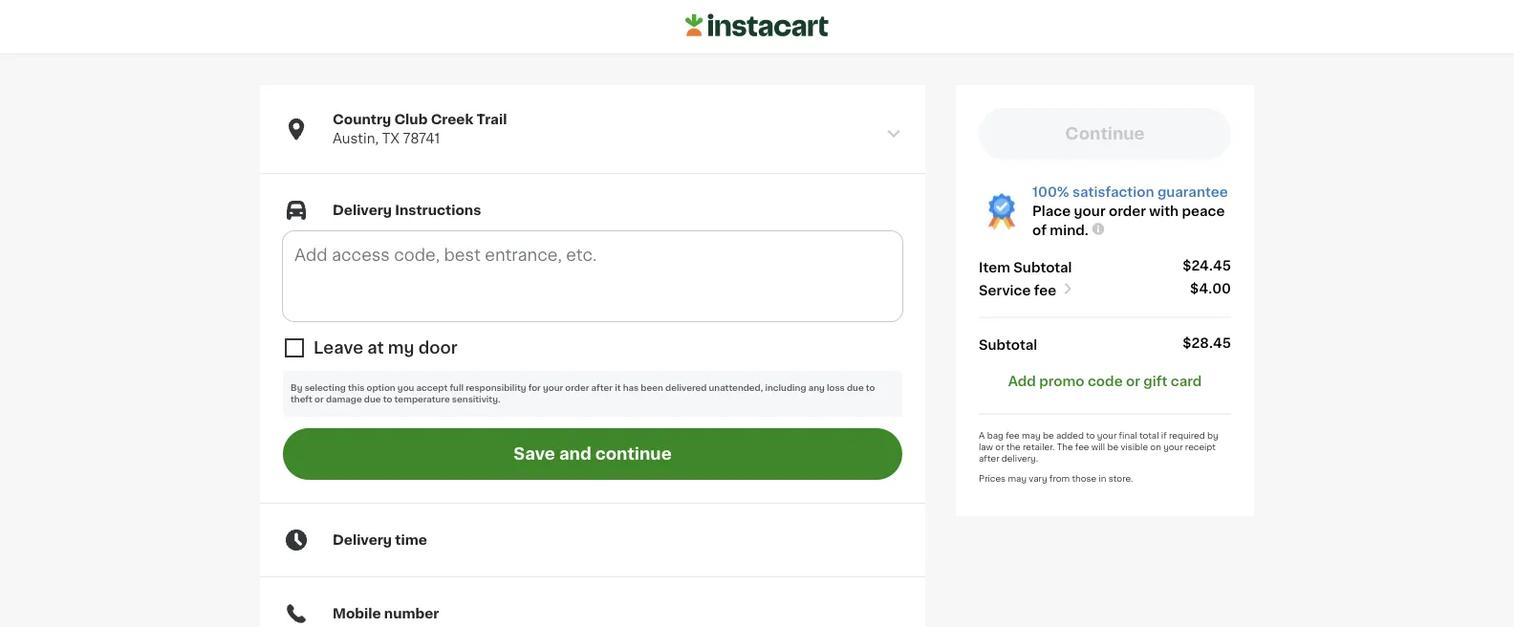 Task type: describe. For each thing, give the bounding box(es) containing it.
guarantee
[[1158, 186, 1229, 199]]

$4.00
[[1191, 282, 1232, 295]]

retailer.
[[1023, 443, 1055, 451]]

prices
[[979, 474, 1006, 483]]

bag
[[988, 431, 1004, 440]]

visible
[[1121, 443, 1149, 451]]

a bag fee may be added to your final total if required by law or the retailer. the fee will be visible on your receipt after delivery.
[[979, 431, 1219, 463]]

instructions
[[395, 204, 481, 217]]

continue
[[595, 446, 672, 462]]

78741
[[403, 132, 440, 145]]

your inside place your order with peace of mind.
[[1075, 205, 1106, 218]]

from
[[1050, 474, 1070, 483]]

for
[[529, 384, 541, 393]]

0 vertical spatial be
[[1043, 431, 1055, 440]]

or inside button
[[1127, 374, 1141, 388]]

temperature
[[395, 396, 450, 404]]

you
[[398, 384, 414, 393]]

code
[[1088, 374, 1123, 388]]

damage
[[326, 396, 362, 404]]

service fee
[[979, 284, 1057, 297]]

leave
[[314, 340, 363, 356]]

delivery instructions
[[333, 204, 481, 217]]

$28.45
[[1183, 336, 1232, 350]]

at
[[367, 340, 384, 356]]

home image
[[686, 11, 829, 40]]

has
[[623, 384, 639, 393]]

if
[[1162, 431, 1167, 440]]

with
[[1150, 205, 1179, 218]]

0 horizontal spatial fee
[[1006, 431, 1020, 440]]

delivery address image
[[886, 125, 903, 142]]

mobile
[[333, 607, 381, 621]]

unattended,
[[709, 384, 763, 393]]

delivery.
[[1002, 454, 1039, 463]]

door
[[419, 340, 458, 356]]

by
[[1208, 431, 1219, 440]]

creek
[[431, 113, 474, 126]]

after inside by selecting this option you accept full responsibility for your order after it has been delivered unattended, including any loss due to theft or damage due to temperature sensitivity.
[[592, 384, 613, 393]]

required
[[1170, 431, 1206, 440]]

time
[[395, 534, 427, 547]]

delivered
[[666, 384, 707, 393]]

order inside by selecting this option you accept full responsibility for your order after it has been delivered unattended, including any loss due to theft or damage due to temperature sensitivity.
[[566, 384, 589, 393]]

service
[[979, 284, 1031, 297]]

receipt
[[1186, 443, 1216, 451]]

tx
[[382, 132, 400, 145]]

responsibility
[[466, 384, 526, 393]]

100% satisfaction guarantee
[[1033, 186, 1229, 199]]

country club creek trail austin, tx 78741
[[333, 113, 507, 145]]

save and continue
[[514, 446, 672, 462]]

add promo code or gift card button
[[1009, 372, 1202, 391]]

2 vertical spatial fee
[[1076, 443, 1090, 451]]

save
[[514, 446, 556, 462]]

trail
[[477, 113, 507, 126]]

austin,
[[333, 132, 379, 145]]

$24.45
[[1183, 259, 1232, 272]]

0 vertical spatial subtotal
[[1014, 261, 1073, 274]]

including
[[766, 384, 807, 393]]



Task type: locate. For each thing, give the bounding box(es) containing it.
satisfaction
[[1073, 186, 1155, 199]]

option
[[367, 384, 396, 393]]

0 horizontal spatial to
[[383, 396, 392, 404]]

subtotal up add
[[979, 338, 1038, 351]]

store.
[[1109, 474, 1134, 483]]

fee up the
[[1006, 431, 1020, 440]]

promo
[[1040, 374, 1085, 388]]

be
[[1043, 431, 1055, 440], [1108, 443, 1119, 451]]

place
[[1033, 205, 1071, 218]]

None text field
[[283, 231, 903, 321]]

or inside by selecting this option you accept full responsibility for your order after it has been delivered unattended, including any loss due to theft or damage due to temperature sensitivity.
[[315, 396, 324, 404]]

2 horizontal spatial fee
[[1076, 443, 1090, 451]]

full
[[450, 384, 464, 393]]

fee down item subtotal
[[1035, 284, 1057, 297]]

fee left the will
[[1076, 443, 1090, 451]]

mobile number
[[333, 607, 439, 621]]

1 vertical spatial fee
[[1006, 431, 1020, 440]]

due right loss
[[847, 384, 864, 393]]

will
[[1092, 443, 1106, 451]]

1 vertical spatial due
[[364, 396, 381, 404]]

delivery for delivery instructions
[[333, 204, 392, 217]]

0 vertical spatial to
[[866, 384, 876, 393]]

of
[[1033, 224, 1047, 237]]

to up the will
[[1087, 431, 1096, 440]]

loss
[[827, 384, 845, 393]]

item subtotal
[[979, 261, 1073, 274]]

been
[[641, 384, 664, 393]]

due down option
[[364, 396, 381, 404]]

1 delivery from the top
[[333, 204, 392, 217]]

prices may vary from those in store.
[[979, 474, 1134, 483]]

order
[[1109, 205, 1147, 218], [566, 384, 589, 393]]

delivery for delivery time
[[333, 534, 392, 547]]

mind.
[[1050, 224, 1089, 237]]

0 horizontal spatial due
[[364, 396, 381, 404]]

country
[[333, 113, 391, 126]]

any
[[809, 384, 825, 393]]

100%
[[1033, 186, 1070, 199]]

this
[[348, 384, 365, 393]]

leave at my door
[[314, 340, 458, 356]]

1 vertical spatial delivery
[[333, 534, 392, 547]]

after
[[592, 384, 613, 393], [979, 454, 1000, 463]]

1 horizontal spatial after
[[979, 454, 1000, 463]]

final
[[1120, 431, 1138, 440]]

order down 100% satisfaction guarantee in the right of the page
[[1109, 205, 1147, 218]]

after left it at the bottom left of page
[[592, 384, 613, 393]]

a
[[979, 431, 985, 440]]

or down selecting
[[315, 396, 324, 404]]

in
[[1099, 474, 1107, 483]]

more info about 100% satisfaction guarantee image
[[1091, 222, 1106, 237]]

1 horizontal spatial order
[[1109, 205, 1147, 218]]

order left it at the bottom left of page
[[566, 384, 589, 393]]

0 horizontal spatial or
[[315, 396, 324, 404]]

the
[[1007, 443, 1021, 451]]

accept
[[417, 384, 448, 393]]

2 horizontal spatial to
[[1087, 431, 1096, 440]]

the
[[1057, 443, 1074, 451]]

0 vertical spatial may
[[1022, 431, 1041, 440]]

it
[[615, 384, 621, 393]]

your up more info about 100% satisfaction guarantee icon
[[1075, 205, 1106, 218]]

number
[[384, 607, 439, 621]]

subtotal up the service fee
[[1014, 261, 1073, 274]]

card
[[1171, 374, 1202, 388]]

fee
[[1035, 284, 1057, 297], [1006, 431, 1020, 440], [1076, 443, 1090, 451]]

0 horizontal spatial be
[[1043, 431, 1055, 440]]

be right the will
[[1108, 443, 1119, 451]]

delivery left time
[[333, 534, 392, 547]]

on
[[1151, 443, 1162, 451]]

added
[[1057, 431, 1084, 440]]

gift
[[1144, 374, 1168, 388]]

be up the retailer.
[[1043, 431, 1055, 440]]

after down law
[[979, 454, 1000, 463]]

club
[[394, 113, 428, 126]]

delivery time
[[333, 534, 427, 547]]

due
[[847, 384, 864, 393], [364, 396, 381, 404]]

2 vertical spatial to
[[1087, 431, 1096, 440]]

1 horizontal spatial be
[[1108, 443, 1119, 451]]

0 horizontal spatial after
[[592, 384, 613, 393]]

theft
[[291, 396, 313, 404]]

total
[[1140, 431, 1160, 440]]

2 horizontal spatial or
[[1127, 374, 1141, 388]]

your down if
[[1164, 443, 1184, 451]]

0 vertical spatial or
[[1127, 374, 1141, 388]]

your inside by selecting this option you accept full responsibility for your order after it has been delivered unattended, including any loss due to theft or damage due to temperature sensitivity.
[[543, 384, 563, 393]]

2 delivery from the top
[[333, 534, 392, 547]]

add
[[1009, 374, 1037, 388]]

delivery down austin, at the left top of the page
[[333, 204, 392, 217]]

and
[[559, 446, 592, 462]]

by selecting this option you accept full responsibility for your order after it has been delivered unattended, including any loss due to theft or damage due to temperature sensitivity.
[[291, 384, 876, 404]]

by
[[291, 384, 303, 393]]

0 vertical spatial order
[[1109, 205, 1147, 218]]

my
[[388, 340, 415, 356]]

or left gift
[[1127, 374, 1141, 388]]

save and continue button
[[283, 429, 903, 480]]

1 vertical spatial order
[[566, 384, 589, 393]]

after inside a bag fee may be added to your final total if required by law or the retailer. the fee will be visible on your receipt after delivery.
[[979, 454, 1000, 463]]

1 vertical spatial subtotal
[[979, 338, 1038, 351]]

to inside a bag fee may be added to your final total if required by law or the retailer. the fee will be visible on your receipt after delivery.
[[1087, 431, 1096, 440]]

delivery
[[333, 204, 392, 217], [333, 534, 392, 547]]

0 vertical spatial due
[[847, 384, 864, 393]]

or inside a bag fee may be added to your final total if required by law or the retailer. the fee will be visible on your receipt after delivery.
[[996, 443, 1005, 451]]

2 vertical spatial or
[[996, 443, 1005, 451]]

those
[[1072, 474, 1097, 483]]

vary
[[1029, 474, 1048, 483]]

0 horizontal spatial order
[[566, 384, 589, 393]]

may inside a bag fee may be added to your final total if required by law or the retailer. the fee will be visible on your receipt after delivery.
[[1022, 431, 1041, 440]]

order inside place your order with peace of mind.
[[1109, 205, 1147, 218]]

1 vertical spatial or
[[315, 396, 324, 404]]

may down delivery.
[[1008, 474, 1027, 483]]

1 horizontal spatial due
[[847, 384, 864, 393]]

may up the retailer.
[[1022, 431, 1041, 440]]

peace
[[1183, 205, 1226, 218]]

to down option
[[383, 396, 392, 404]]

0 vertical spatial fee
[[1035, 284, 1057, 297]]

1 vertical spatial may
[[1008, 474, 1027, 483]]

your up the will
[[1098, 431, 1117, 440]]

to right loss
[[866, 384, 876, 393]]

selecting
[[305, 384, 346, 393]]

place your order with peace of mind.
[[1033, 205, 1226, 237]]

add promo code or gift card
[[1009, 374, 1202, 388]]

0 vertical spatial delivery
[[333, 204, 392, 217]]

sensitivity.
[[452, 396, 501, 404]]

1 horizontal spatial fee
[[1035, 284, 1057, 297]]

your
[[1075, 205, 1106, 218], [543, 384, 563, 393], [1098, 431, 1117, 440], [1164, 443, 1184, 451]]

law
[[979, 443, 994, 451]]

1 vertical spatial after
[[979, 454, 1000, 463]]

1 horizontal spatial to
[[866, 384, 876, 393]]

0 vertical spatial after
[[592, 384, 613, 393]]

1 vertical spatial to
[[383, 396, 392, 404]]

to
[[866, 384, 876, 393], [383, 396, 392, 404], [1087, 431, 1096, 440]]

1 vertical spatial be
[[1108, 443, 1119, 451]]

your right for
[[543, 384, 563, 393]]

1 horizontal spatial or
[[996, 443, 1005, 451]]

item
[[979, 261, 1011, 274]]

or down bag
[[996, 443, 1005, 451]]



Task type: vqa. For each thing, say whether or not it's contained in the screenshot.
my
yes



